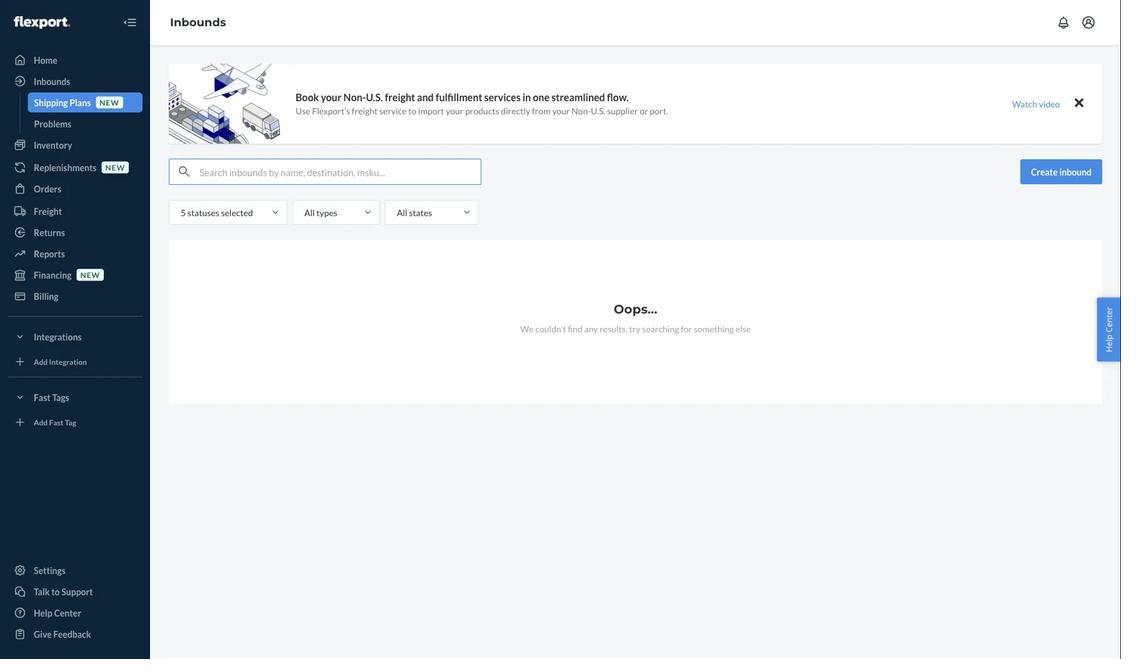 Task type: locate. For each thing, give the bounding box(es) containing it.
to left import
[[408, 106, 417, 116]]

add integration link
[[8, 352, 143, 372]]

video
[[1039, 98, 1060, 109]]

0 horizontal spatial freight
[[352, 106, 378, 116]]

inventory link
[[8, 135, 143, 155]]

returns link
[[8, 223, 143, 243]]

0 horizontal spatial center
[[54, 608, 81, 619]]

settings
[[34, 566, 66, 576]]

give feedback
[[34, 629, 91, 640]]

1 vertical spatial fast
[[49, 418, 63, 427]]

1 vertical spatial help
[[34, 608, 52, 619]]

1 vertical spatial u.s.
[[591, 106, 606, 116]]

0 horizontal spatial to
[[51, 587, 60, 598]]

non-
[[344, 91, 366, 104], [572, 106, 591, 116]]

0 vertical spatial u.s.
[[366, 91, 383, 104]]

talk to support button
[[8, 582, 143, 602]]

returns
[[34, 227, 65, 238]]

help center inside button
[[1103, 307, 1115, 353]]

close image
[[1075, 95, 1084, 110]]

1 all from the left
[[304, 207, 315, 218]]

0 horizontal spatial u.s.
[[366, 91, 383, 104]]

watch video
[[1012, 98, 1060, 109]]

1 horizontal spatial center
[[1103, 307, 1115, 333]]

close navigation image
[[123, 15, 138, 30]]

0 horizontal spatial inbounds
[[34, 76, 70, 87]]

u.s. up service
[[366, 91, 383, 104]]

flexport logo image
[[14, 16, 70, 29]]

1 horizontal spatial all
[[397, 207, 407, 218]]

freight left service
[[352, 106, 378, 116]]

0 horizontal spatial help
[[34, 608, 52, 619]]

to inside button
[[51, 587, 60, 598]]

your right from
[[552, 106, 570, 116]]

0 vertical spatial help center
[[1103, 307, 1115, 353]]

1 vertical spatial non-
[[572, 106, 591, 116]]

for
[[681, 324, 692, 334]]

1 horizontal spatial help center
[[1103, 307, 1115, 353]]

orders
[[34, 184, 61, 194]]

inbounds link
[[170, 15, 226, 29], [8, 71, 143, 91]]

one
[[533, 91, 550, 104]]

0 vertical spatial help
[[1103, 335, 1115, 353]]

2 add from the top
[[34, 418, 48, 427]]

fast left tag
[[49, 418, 63, 427]]

new right plans
[[100, 98, 119, 107]]

non- down streamlined
[[572, 106, 591, 116]]

add
[[34, 357, 48, 366], [34, 418, 48, 427]]

try
[[629, 324, 641, 334]]

0 vertical spatial to
[[408, 106, 417, 116]]

1 vertical spatial inbounds
[[34, 76, 70, 87]]

0 vertical spatial freight
[[385, 91, 415, 104]]

reports link
[[8, 244, 143, 264]]

new
[[100, 98, 119, 107], [105, 163, 125, 172], [80, 270, 100, 280]]

to right 'talk'
[[51, 587, 60, 598]]

1 vertical spatial to
[[51, 587, 60, 598]]

0 vertical spatial non-
[[344, 91, 366, 104]]

0 horizontal spatial all
[[304, 207, 315, 218]]

talk to support
[[34, 587, 93, 598]]

help center button
[[1097, 298, 1121, 362]]

in
[[523, 91, 531, 104]]

add left integration
[[34, 357, 48, 366]]

5 statuses selected
[[181, 207, 253, 218]]

add down fast tags
[[34, 418, 48, 427]]

fast
[[34, 392, 50, 403], [49, 418, 63, 427]]

inbounds
[[170, 15, 226, 29], [34, 76, 70, 87]]

your down fulfillment
[[446, 106, 464, 116]]

1 add from the top
[[34, 357, 48, 366]]

new for replenishments
[[105, 163, 125, 172]]

0 horizontal spatial help center
[[34, 608, 81, 619]]

help
[[1103, 335, 1115, 353], [34, 608, 52, 619]]

new for financing
[[80, 270, 100, 280]]

searching
[[642, 324, 679, 334]]

your
[[321, 91, 342, 104], [446, 106, 464, 116], [552, 106, 570, 116]]

couldn't
[[535, 324, 566, 334]]

integrations button
[[8, 327, 143, 347]]

directly
[[501, 106, 530, 116]]

center
[[1103, 307, 1115, 333], [54, 608, 81, 619]]

home link
[[8, 50, 143, 70]]

1 vertical spatial add
[[34, 418, 48, 427]]

plans
[[70, 97, 91, 108]]

1 vertical spatial help center
[[34, 608, 81, 619]]

non- up flexport's
[[344, 91, 366, 104]]

we
[[520, 324, 534, 334]]

freight up service
[[385, 91, 415, 104]]

0 vertical spatial center
[[1103, 307, 1115, 333]]

from
[[532, 106, 551, 116]]

problems link
[[28, 114, 143, 134]]

oops...
[[614, 302, 658, 317]]

2 vertical spatial new
[[80, 270, 100, 280]]

tags
[[52, 392, 69, 403]]

1 vertical spatial center
[[54, 608, 81, 619]]

1 horizontal spatial to
[[408, 106, 417, 116]]

1 horizontal spatial inbounds link
[[170, 15, 226, 29]]

freight
[[34, 206, 62, 217]]

support
[[61, 587, 93, 598]]

your up flexport's
[[321, 91, 342, 104]]

0 vertical spatial fast
[[34, 392, 50, 403]]

all states
[[397, 207, 432, 218]]

to
[[408, 106, 417, 116], [51, 587, 60, 598]]

1 horizontal spatial inbounds
[[170, 15, 226, 29]]

inventory
[[34, 140, 72, 150]]

2 horizontal spatial your
[[552, 106, 570, 116]]

settings link
[[8, 561, 143, 581]]

help inside button
[[1103, 335, 1115, 353]]

or
[[640, 106, 648, 116]]

0 vertical spatial inbounds
[[170, 15, 226, 29]]

1 vertical spatial inbounds link
[[8, 71, 143, 91]]

freight
[[385, 91, 415, 104], [352, 106, 378, 116]]

fulfillment
[[436, 91, 482, 104]]

0 vertical spatial add
[[34, 357, 48, 366]]

financing
[[34, 270, 72, 280]]

new down reports "link"
[[80, 270, 100, 280]]

statuses
[[188, 207, 219, 218]]

0 vertical spatial new
[[100, 98, 119, 107]]

2 all from the left
[[397, 207, 407, 218]]

fast tags button
[[8, 388, 143, 408]]

add for add integration
[[34, 357, 48, 366]]

1 vertical spatial new
[[105, 163, 125, 172]]

1 vertical spatial freight
[[352, 106, 378, 116]]

any
[[584, 324, 598, 334]]

products
[[465, 106, 499, 116]]

watch video button
[[1004, 95, 1069, 113]]

1 horizontal spatial help
[[1103, 335, 1115, 353]]

all
[[304, 207, 315, 218], [397, 207, 407, 218]]

all left the types
[[304, 207, 315, 218]]

1 horizontal spatial your
[[446, 106, 464, 116]]

all left states
[[397, 207, 407, 218]]

new up orders link
[[105, 163, 125, 172]]

u.s. down streamlined
[[591, 106, 606, 116]]

fast left tags
[[34, 392, 50, 403]]

u.s.
[[366, 91, 383, 104], [591, 106, 606, 116]]

help center
[[1103, 307, 1115, 353], [34, 608, 81, 619]]



Task type: describe. For each thing, give the bounding box(es) containing it.
open notifications image
[[1056, 15, 1071, 30]]

all types
[[304, 207, 337, 218]]

all for all types
[[304, 207, 315, 218]]

inbound
[[1060, 167, 1092, 177]]

0 horizontal spatial non-
[[344, 91, 366, 104]]

to inside 'book your non-u.s. freight and fulfillment services in one streamlined flow. use flexport's freight service to import your products directly from your non-u.s. supplier or port.'
[[408, 106, 417, 116]]

add integration
[[34, 357, 87, 366]]

service
[[379, 106, 407, 116]]

add fast tag link
[[8, 413, 143, 433]]

flow.
[[607, 91, 629, 104]]

book your non-u.s. freight and fulfillment services in one streamlined flow. use flexport's freight service to import your products directly from your non-u.s. supplier or port.
[[296, 91, 668, 116]]

give feedback button
[[8, 625, 143, 645]]

integration
[[49, 357, 87, 366]]

give
[[34, 629, 52, 640]]

flexport's
[[312, 106, 350, 116]]

and
[[417, 91, 434, 104]]

states
[[409, 207, 432, 218]]

0 vertical spatial inbounds link
[[170, 15, 226, 29]]

1 horizontal spatial u.s.
[[591, 106, 606, 116]]

shipping
[[34, 97, 68, 108]]

import
[[418, 106, 444, 116]]

all for all states
[[397, 207, 407, 218]]

watch
[[1012, 98, 1037, 109]]

0 horizontal spatial inbounds link
[[8, 71, 143, 91]]

add for add fast tag
[[34, 418, 48, 427]]

reports
[[34, 249, 65, 259]]

problems
[[34, 119, 71, 129]]

feedback
[[53, 629, 91, 640]]

replenishments
[[34, 162, 97, 173]]

types
[[316, 207, 337, 218]]

Search inbounds by name, destination, msku... text field
[[199, 159, 481, 184]]

talk
[[34, 587, 50, 598]]

else
[[736, 324, 751, 334]]

center inside button
[[1103, 307, 1115, 333]]

use
[[296, 106, 310, 116]]

0 horizontal spatial your
[[321, 91, 342, 104]]

fast tags
[[34, 392, 69, 403]]

1 horizontal spatial non-
[[572, 106, 591, 116]]

help center link
[[8, 603, 143, 624]]

create
[[1031, 167, 1058, 177]]

freight link
[[8, 201, 143, 221]]

streamlined
[[552, 91, 605, 104]]

tag
[[65, 418, 76, 427]]

open account menu image
[[1081, 15, 1096, 30]]

create inbound
[[1031, 167, 1092, 177]]

billing
[[34, 291, 58, 302]]

orders link
[[8, 179, 143, 199]]

home
[[34, 55, 57, 65]]

integrations
[[34, 332, 82, 342]]

we couldn't find any results, try searching for something else
[[520, 324, 751, 334]]

port.
[[650, 106, 668, 116]]

results,
[[600, 324, 628, 334]]

fast inside "add fast tag" link
[[49, 418, 63, 427]]

something
[[694, 324, 734, 334]]

book
[[296, 91, 319, 104]]

find
[[568, 324, 583, 334]]

selected
[[221, 207, 253, 218]]

add fast tag
[[34, 418, 76, 427]]

create inbound button
[[1021, 159, 1103, 184]]

5
[[181, 207, 186, 218]]

shipping plans
[[34, 97, 91, 108]]

supplier
[[607, 106, 638, 116]]

1 horizontal spatial freight
[[385, 91, 415, 104]]

billing link
[[8, 286, 143, 306]]

new for shipping plans
[[100, 98, 119, 107]]

fast inside fast tags dropdown button
[[34, 392, 50, 403]]

services
[[484, 91, 521, 104]]



Task type: vqa. For each thing, say whether or not it's contained in the screenshot.
Visit these Help Center articles to get a description of the report and column details.
no



